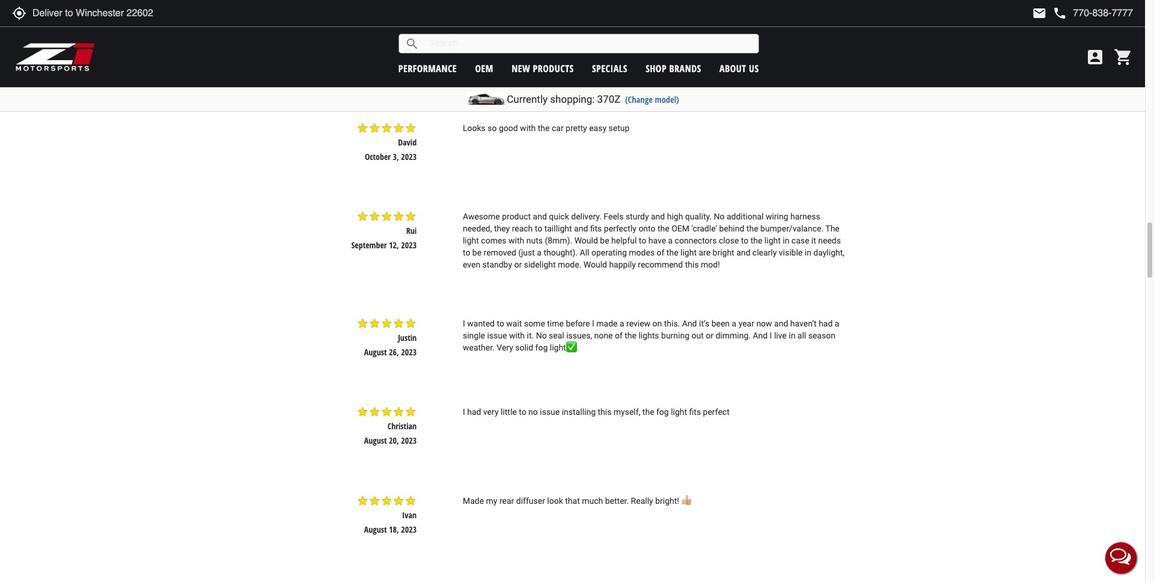 Task type: locate. For each thing, give the bounding box(es) containing it.
1 horizontal spatial no
[[714, 212, 725, 222]]

1 vertical spatial or
[[706, 331, 714, 340]]

with inside i wanted to wait some time before i made a review on this. and it's been a year now and haven't had a single issue with it. no seal issues, none of the lights burning out or dimming. and i live in all season weather. very solid fog light✅
[[509, 331, 525, 340]]

0 horizontal spatial issue
[[488, 331, 507, 340]]

0 vertical spatial of
[[657, 248, 665, 258]]

this down are
[[686, 260, 699, 270]]

1 october from the top
[[365, 62, 391, 74]]

products
[[533, 62, 574, 75]]

0 vertical spatial product
[[486, 35, 514, 44]]

1 vertical spatial this
[[598, 407, 612, 417]]

and up live
[[775, 319, 789, 328]]

1 vertical spatial in
[[805, 248, 812, 258]]

issue inside i wanted to wait some time before i made a review on this. and it's been a year now and haven't had a single issue with it. no seal issues, none of the lights burning out or dimming. and i live in all season weather. very solid fog light✅
[[488, 331, 507, 340]]

august for star star star star star justin august 26, 2023
[[364, 346, 387, 358]]

fits down delivery.
[[591, 224, 602, 234]]

1 vertical spatial fits
[[690, 407, 701, 417]]

0 horizontal spatial be
[[473, 248, 482, 258]]

a
[[669, 236, 673, 246], [537, 248, 542, 258], [620, 319, 625, 328], [732, 319, 737, 328], [835, 319, 840, 328]]

oem down great
[[475, 62, 494, 75]]

oem down high
[[672, 224, 690, 234]]

this left myself,
[[598, 407, 612, 417]]

thought).
[[544, 248, 578, 258]]

and left quick
[[533, 212, 547, 222]]

or inside i wanted to wait some time before i made a review on this. and it's been a year now and haven't had a single issue with it. no seal issues, none of the lights burning out or dimming. and i live in all season weather. very solid fog light✅
[[706, 331, 714, 340]]

1 horizontal spatial fits
[[690, 407, 701, 417]]

mod!
[[701, 260, 721, 270]]

0 horizontal spatial or
[[515, 260, 522, 270]]

2023 inside the star star star star star ivan august 18, 2023
[[401, 524, 417, 535]]

mail link
[[1033, 6, 1048, 20]]

0 vertical spatial oem
[[475, 62, 494, 75]]

setup
[[609, 123, 630, 133]]

1 horizontal spatial be
[[601, 236, 610, 246]]

on
[[653, 319, 662, 328]]

now
[[757, 319, 773, 328]]

0 vertical spatial be
[[601, 236, 610, 246]]

currently shopping: 370z (change model)
[[507, 93, 680, 105]]

would up all
[[575, 236, 598, 246]]

and
[[516, 35, 530, 44], [533, 212, 547, 222], [651, 212, 665, 222], [575, 224, 589, 234], [737, 248, 751, 258], [775, 319, 789, 328]]

0 vertical spatial or
[[515, 260, 522, 270]]

0 horizontal spatial fog
[[536, 343, 548, 352]]

had left "very"
[[468, 407, 482, 417]]

all
[[798, 331, 807, 340]]

had up season
[[819, 319, 833, 328]]

1 horizontal spatial this
[[686, 260, 699, 270]]

2 vertical spatial in
[[789, 331, 796, 340]]

0 vertical spatial this
[[686, 260, 699, 270]]

wanted
[[468, 319, 495, 328]]

issue right the no
[[540, 407, 560, 417]]

account_box
[[1086, 48, 1106, 67]]

4 2023 from the top
[[401, 346, 417, 358]]

and down close
[[737, 248, 751, 258]]

1 vertical spatial product
[[502, 212, 531, 222]]

product up reach
[[502, 212, 531, 222]]

some
[[524, 319, 545, 328]]

to
[[535, 224, 543, 234], [639, 236, 647, 246], [742, 236, 749, 246], [463, 248, 471, 258], [497, 319, 505, 328], [519, 407, 527, 417]]

or
[[515, 260, 522, 270], [706, 331, 714, 340]]

of up recommend
[[657, 248, 665, 258]]

shipping.
[[549, 35, 583, 44]]

1 horizontal spatial oem
[[672, 224, 690, 234]]

product right great
[[486, 35, 514, 44]]

it's
[[700, 319, 710, 328]]

time
[[548, 319, 564, 328]]

2023 inside star star star star star rui september 12, 2023
[[401, 240, 417, 251]]

august for star star star star star christian august 20, 2023
[[364, 435, 387, 447]]

new
[[512, 62, 531, 75]]

removed
[[484, 248, 517, 258]]

specials
[[593, 62, 628, 75]]

i
[[463, 319, 465, 328], [593, 319, 595, 328], [770, 331, 773, 340], [463, 407, 465, 417]]

no up behind
[[714, 212, 725, 222]]

the up have
[[658, 224, 670, 234]]

fast
[[533, 35, 547, 44]]

perfect
[[704, 407, 730, 417]]

in
[[783, 236, 790, 246], [805, 248, 812, 258], [789, 331, 796, 340]]

2 vertical spatial august
[[364, 524, 387, 535]]

this.
[[665, 319, 681, 328]]

6 2023 from the top
[[401, 524, 417, 535]]

1 horizontal spatial issue
[[540, 407, 560, 417]]

pretty
[[566, 123, 588, 133]]

0 horizontal spatial fits
[[591, 224, 602, 234]]

2023 right 20,
[[401, 435, 417, 447]]

2023 down the "adam"
[[401, 62, 417, 74]]

be up the even
[[473, 248, 482, 258]]

👍🏼
[[682, 496, 693, 506]]

the down the review
[[625, 331, 637, 340]]

issues,
[[567, 331, 593, 340]]

shop
[[646, 62, 667, 75]]

2023 down rui
[[401, 240, 417, 251]]

had inside i wanted to wait some time before i made a review on this. and it's been a year now and haven't had a single issue with it. no seal issues, none of the lights burning out or dimming. and i live in all season weather. very solid fog light✅
[[819, 319, 833, 328]]

and down now
[[753, 331, 768, 340]]

fits
[[591, 224, 602, 234], [690, 407, 701, 417]]

this
[[686, 260, 699, 270], [598, 407, 612, 417]]

are
[[699, 248, 711, 258]]

account_box link
[[1083, 48, 1109, 67]]

august left 20,
[[364, 435, 387, 447]]

0 vertical spatial 3,
[[393, 62, 399, 74]]

installing
[[562, 407, 596, 417]]

2023 down ivan
[[401, 524, 417, 535]]

of right none in the right of the page
[[615, 331, 623, 340]]

seal
[[549, 331, 565, 340]]

none
[[595, 331, 613, 340]]

2 2023 from the top
[[401, 151, 417, 162]]

a up season
[[835, 319, 840, 328]]

about
[[720, 62, 747, 75]]

with inside awesome product and quick delivery. feels sturdy and high quality. no additional wiring harness needed, they reach to taillight and fits perfectly onto the oem 'cradle' behind the bumper/valance. the light comes with nuts (8mm). would be helpful to have a connectors close to the light in case it needs to be removed (just a thought). all operating modes of the light are bright and clearly visible in daylight, even standby or sidelight mode. would happily recommend this mod!
[[509, 236, 525, 246]]

wait
[[507, 319, 522, 328]]

in inside i wanted to wait some time before i made a review on this. and it's been a year now and haven't had a single issue with it. no seal issues, none of the lights burning out or dimming. and i live in all season weather. very solid fog light✅
[[789, 331, 796, 340]]

1 vertical spatial with
[[509, 236, 525, 246]]

adam
[[398, 48, 417, 59]]

3, down the 'david'
[[393, 151, 399, 162]]

or inside awesome product and quick delivery. feels sturdy and high quality. no additional wiring harness needed, they reach to taillight and fits perfectly onto the oem 'cradle' behind the bumper/valance. the light comes with nuts (8mm). would be helpful to have a connectors close to the light in case it needs to be removed (just a thought). all operating modes of the light are bright and clearly visible in daylight, even standby or sidelight mode. would happily recommend this mod!
[[515, 260, 522, 270]]

1 vertical spatial would
[[584, 260, 608, 270]]

1 horizontal spatial of
[[657, 248, 665, 258]]

'cradle'
[[692, 224, 718, 234]]

david
[[398, 137, 417, 148]]

1 horizontal spatial fog
[[657, 407, 669, 417]]

1 horizontal spatial had
[[819, 319, 833, 328]]

1 vertical spatial of
[[615, 331, 623, 340]]

2023 down justin
[[401, 346, 417, 358]]

wiring
[[766, 212, 789, 222]]

light down needed,
[[463, 236, 479, 246]]

october
[[365, 62, 391, 74], [365, 151, 391, 162]]

fog inside i wanted to wait some time before i made a review on this. and it's been a year now and haven't had a single issue with it. no seal issues, none of the lights burning out or dimming. and i live in all season weather. very solid fog light✅
[[536, 343, 548, 352]]

26,
[[389, 346, 399, 358]]

burning
[[662, 331, 690, 340]]

brands
[[670, 62, 702, 75]]

2023 for star star star star star justin august 26, 2023
[[401, 346, 417, 358]]

1 vertical spatial had
[[468, 407, 482, 417]]

no inside awesome product and quick delivery. feels sturdy and high quality. no additional wiring harness needed, they reach to taillight and fits perfectly onto the oem 'cradle' behind the bumper/valance. the light comes with nuts (8mm). would be helpful to have a connectors close to the light in case it needs to be removed (just a thought). all operating modes of the light are bright and clearly visible in daylight, even standby or sidelight mode. would happily recommend this mod!
[[714, 212, 725, 222]]

in down it on the top of the page
[[805, 248, 812, 258]]

5 2023 from the top
[[401, 435, 417, 447]]

this inside awesome product and quick delivery. feels sturdy and high quality. no additional wiring harness needed, they reach to taillight and fits perfectly onto the oem 'cradle' behind the bumper/valance. the light comes with nuts (8mm). would be helpful to have a connectors close to the light in case it needs to be removed (just a thought). all operating modes of the light are bright and clearly visible in daylight, even standby or sidelight mode. would happily recommend this mod!
[[686, 260, 699, 270]]

0 vertical spatial had
[[819, 319, 833, 328]]

my
[[486, 496, 498, 506]]

shop brands link
[[646, 62, 702, 75]]

myself,
[[614, 407, 641, 417]]

2 august from the top
[[364, 435, 387, 447]]

awesome product and quick delivery. feels sturdy and high quality. no additional wiring harness needed, they reach to taillight and fits perfectly onto the oem 'cradle' behind the bumper/valance. the light comes with nuts (8mm). would be helpful to have a connectors close to the light in case it needs to be removed (just a thought). all operating modes of the light are bright and clearly visible in daylight, even standby or sidelight mode. would happily recommend this mod!
[[463, 212, 845, 270]]

light
[[463, 236, 479, 246], [765, 236, 781, 246], [681, 248, 697, 258], [671, 407, 688, 417]]

i wanted to wait some time before i made a review on this. and it's been a year now and haven't had a single issue with it. no seal issues, none of the lights burning out or dimming. and i live in all season weather. very solid fog light✅
[[463, 319, 840, 352]]

0 vertical spatial issue
[[488, 331, 507, 340]]

issue up very
[[488, 331, 507, 340]]

reach
[[512, 224, 533, 234]]

august inside star star star star star justin august 26, 2023
[[364, 346, 387, 358]]

harness
[[791, 212, 821, 222]]

the inside i wanted to wait some time before i made a review on this. and it's been a year now and haven't had a single issue with it. no seal issues, none of the lights burning out or dimming. and i live in all season weather. very solid fog light✅
[[625, 331, 637, 340]]

rear
[[500, 496, 515, 506]]

1 vertical spatial august
[[364, 435, 387, 447]]

2023 inside the star star star star star christian august 20, 2023
[[401, 435, 417, 447]]

modes
[[629, 248, 655, 258]]

no right it.
[[536, 331, 547, 340]]

august inside the star star star star star ivan august 18, 2023
[[364, 524, 387, 535]]

(just
[[519, 248, 535, 258]]

0 vertical spatial no
[[714, 212, 725, 222]]

very
[[484, 407, 499, 417]]

my_location
[[12, 6, 26, 20]]

1 2023 from the top
[[401, 62, 417, 74]]

1 august from the top
[[364, 346, 387, 358]]

and up out
[[683, 319, 698, 328]]

1 vertical spatial october
[[365, 151, 391, 162]]

0 vertical spatial october
[[365, 62, 391, 74]]

1 horizontal spatial or
[[706, 331, 714, 340]]

of inside i wanted to wait some time before i made a review on this. and it's been a year now and haven't had a single issue with it. no seal issues, none of the lights burning out or dimming. and i live in all season weather. very solid fog light✅
[[615, 331, 623, 340]]

0 vertical spatial august
[[364, 346, 387, 358]]

2 3, from the top
[[393, 151, 399, 162]]

no
[[714, 212, 725, 222], [536, 331, 547, 340]]

and up onto
[[651, 212, 665, 222]]

0 vertical spatial and
[[683, 319, 698, 328]]

or right out
[[706, 331, 714, 340]]

to left the no
[[519, 407, 527, 417]]

0 horizontal spatial of
[[615, 331, 623, 340]]

3 august from the top
[[364, 524, 387, 535]]

1 vertical spatial and
[[753, 331, 768, 340]]

2023 inside star star star star star david october 3, 2023
[[401, 151, 417, 162]]

in left the all
[[789, 331, 796, 340]]

0 vertical spatial fog
[[536, 343, 548, 352]]

august left 18,
[[364, 524, 387, 535]]

370z
[[598, 93, 621, 105]]

0 vertical spatial in
[[783, 236, 790, 246]]

had
[[819, 319, 833, 328], [468, 407, 482, 417]]

2 october from the top
[[365, 151, 391, 162]]

be up operating
[[601, 236, 610, 246]]

close
[[719, 236, 739, 246]]

3, down the "adam"
[[393, 62, 399, 74]]

no inside i wanted to wait some time before i made a review on this. and it's been a year now and haven't had a single issue with it. no seal issues, none of the lights burning out or dimming. and i live in all season weather. very solid fog light✅
[[536, 331, 547, 340]]

or down (just
[[515, 260, 522, 270]]

1 vertical spatial 3,
[[393, 151, 399, 162]]

2023 down the 'david'
[[401, 151, 417, 162]]

bumper/valance.
[[761, 224, 824, 234]]

2023 inside star star star star star justin august 26, 2023
[[401, 346, 417, 358]]

0 horizontal spatial had
[[468, 407, 482, 417]]

1 3, from the top
[[393, 62, 399, 74]]

awesome
[[463, 212, 500, 222]]

single
[[463, 331, 485, 340]]

fog right myself,
[[657, 407, 669, 417]]

the
[[538, 123, 550, 133], [658, 224, 670, 234], [747, 224, 759, 234], [751, 236, 763, 246], [667, 248, 679, 258], [625, 331, 637, 340], [643, 407, 655, 417]]

fog right solid
[[536, 343, 548, 352]]

2 vertical spatial with
[[509, 331, 525, 340]]

1 vertical spatial no
[[536, 331, 547, 340]]

with right good
[[520, 123, 536, 133]]

to left the wait
[[497, 319, 505, 328]]

with down reach
[[509, 236, 525, 246]]

august left 26,
[[364, 346, 387, 358]]

Search search field
[[420, 34, 759, 53]]

3 2023 from the top
[[401, 240, 417, 251]]

3, inside 'star star adam october 3, 2023'
[[393, 62, 399, 74]]

1 vertical spatial issue
[[540, 407, 560, 417]]

product for star
[[502, 212, 531, 222]]

product
[[486, 35, 514, 44], [502, 212, 531, 222]]

easy
[[590, 123, 607, 133]]

1 vertical spatial oem
[[672, 224, 690, 234]]

product inside awesome product and quick delivery. feels sturdy and high quality. no additional wiring harness needed, they reach to taillight and fits perfectly onto the oem 'cradle' behind the bumper/valance. the light comes with nuts (8mm). would be helpful to have a connectors close to the light in case it needs to be removed (just a thought). all operating modes of the light are bright and clearly visible in daylight, even standby or sidelight mode. would happily recommend this mod!
[[502, 212, 531, 222]]

in up visible
[[783, 236, 790, 246]]

(change
[[626, 94, 653, 105]]

would down all
[[584, 260, 608, 270]]

0 horizontal spatial no
[[536, 331, 547, 340]]

a up the sidelight
[[537, 248, 542, 258]]

with down the wait
[[509, 331, 525, 340]]

i up the single
[[463, 319, 465, 328]]

issue
[[488, 331, 507, 340], [540, 407, 560, 417]]

august inside the star star star star star christian august 20, 2023
[[364, 435, 387, 447]]

additional
[[727, 212, 764, 222]]

fits left perfect
[[690, 407, 701, 417]]

0 vertical spatial fits
[[591, 224, 602, 234]]

12,
[[389, 240, 399, 251]]

much
[[582, 496, 604, 506]]

quality.
[[686, 212, 712, 222]]

a up the 'dimming.'
[[732, 319, 737, 328]]

nuts
[[527, 236, 543, 246]]



Task type: describe. For each thing, give the bounding box(es) containing it.
the left car
[[538, 123, 550, 133]]

i left made
[[593, 319, 595, 328]]

bright
[[713, 248, 735, 258]]

daylight,
[[814, 248, 845, 258]]

even
[[463, 260, 481, 270]]

made
[[597, 319, 618, 328]]

connectors
[[675, 236, 717, 246]]

phone link
[[1054, 6, 1134, 20]]

shopping_cart
[[1115, 48, 1134, 67]]

new products link
[[512, 62, 574, 75]]

3, inside star star star star star david october 3, 2023
[[393, 151, 399, 162]]

the up recommend
[[667, 248, 679, 258]]

august for star star star star star ivan august 18, 2023
[[364, 524, 387, 535]]

of inside awesome product and quick delivery. feels sturdy and high quality. no additional wiring harness needed, they reach to taillight and fits perfectly onto the oem 'cradle' behind the bumper/valance. the light comes with nuts (8mm). would be helpful to have a connectors close to the light in case it needs to be removed (just a thought). all operating modes of the light are bright and clearly visible in daylight, even standby or sidelight mode. would happily recommend this mod!
[[657, 248, 665, 258]]

weather.
[[463, 343, 495, 352]]

season
[[809, 331, 836, 340]]

mail phone
[[1033, 6, 1068, 20]]

0 horizontal spatial this
[[598, 407, 612, 417]]

and left fast
[[516, 35, 530, 44]]

specials link
[[593, 62, 628, 75]]

i left "very"
[[463, 407, 465, 417]]

onto
[[639, 224, 656, 234]]

comes
[[481, 236, 507, 246]]

0 horizontal spatial oem
[[475, 62, 494, 75]]

oem inside awesome product and quick delivery. feels sturdy and high quality. no additional wiring harness needed, they reach to taillight and fits perfectly onto the oem 'cradle' behind the bumper/valance. the light comes with nuts (8mm). would be helpful to have a connectors close to the light in case it needs to be removed (just a thought). all operating modes of the light are bright and clearly visible in daylight, even standby or sidelight mode. would happily recommend this mod!
[[672, 224, 690, 234]]

about us
[[720, 62, 760, 75]]

(change model) link
[[626, 94, 680, 105]]

us
[[750, 62, 760, 75]]

live
[[775, 331, 787, 340]]

delivery.
[[572, 212, 602, 222]]

2023 for star star star star star rui september 12, 2023
[[401, 240, 417, 251]]

helpful
[[612, 236, 637, 246]]

phone
[[1054, 6, 1068, 20]]

a right have
[[669, 236, 673, 246]]

18,
[[389, 524, 399, 535]]

great
[[463, 35, 483, 44]]

quick
[[549, 212, 570, 222]]

good
[[499, 123, 518, 133]]

all
[[580, 248, 590, 258]]

2023 for star star star star star christian august 20, 2023
[[401, 435, 417, 447]]

the right myself,
[[643, 407, 655, 417]]

diffuser
[[517, 496, 546, 506]]

star star star star star ivan august 18, 2023
[[357, 495, 417, 535]]

needed,
[[463, 224, 492, 234]]

it.
[[527, 331, 534, 340]]

2023 for star star star star star ivan august 18, 2023
[[401, 524, 417, 535]]

mail
[[1033, 6, 1048, 20]]

the up clearly
[[751, 236, 763, 246]]

out
[[692, 331, 704, 340]]

0 vertical spatial with
[[520, 123, 536, 133]]

2023 inside 'star star adam october 3, 2023'
[[401, 62, 417, 74]]

search
[[405, 36, 420, 51]]

looks so good with the car pretty easy setup
[[463, 123, 630, 133]]

october inside star star star star star david october 3, 2023
[[365, 151, 391, 162]]

light up clearly
[[765, 236, 781, 246]]

before
[[566, 319, 590, 328]]

needs
[[819, 236, 842, 246]]

review
[[627, 319, 651, 328]]

2023 for star star star star star david october 3, 2023
[[401, 151, 417, 162]]

haven't
[[791, 319, 817, 328]]

i had very little to no issue installing this myself, the fog light fits perfect
[[463, 407, 730, 417]]

the down additional
[[747, 224, 759, 234]]

1 vertical spatial be
[[473, 248, 482, 258]]

the
[[826, 224, 840, 234]]

light left perfect
[[671, 407, 688, 417]]

made
[[463, 496, 484, 506]]

star star adam october 3, 2023
[[365, 33, 417, 74]]

product for 3,
[[486, 35, 514, 44]]

0 vertical spatial would
[[575, 236, 598, 246]]

performance link
[[399, 62, 457, 75]]

standby
[[483, 260, 513, 270]]

and inside i wanted to wait some time before i made a review on this. and it's been a year now and haven't had a single issue with it. no seal issues, none of the lights burning out or dimming. and i live in all season weather. very solid fog light✅
[[775, 319, 789, 328]]

1 vertical spatial fog
[[657, 407, 669, 417]]

0 horizontal spatial and
[[683, 319, 698, 328]]

to right close
[[742, 236, 749, 246]]

looks
[[463, 123, 486, 133]]

(8mm).
[[545, 236, 573, 246]]

light✅
[[550, 343, 577, 352]]

star star star star star justin august 26, 2023
[[357, 318, 417, 358]]

shop brands
[[646, 62, 702, 75]]

october inside 'star star adam october 3, 2023'
[[365, 62, 391, 74]]

car
[[552, 123, 564, 133]]

new products
[[512, 62, 574, 75]]

to up the even
[[463, 248, 471, 258]]

star star star star star david october 3, 2023
[[357, 122, 417, 162]]

happily
[[610, 260, 636, 270]]

to up nuts in the left of the page
[[535, 224, 543, 234]]

star star star star star rui september 12, 2023
[[352, 211, 417, 251]]

20,
[[389, 435, 399, 447]]

to up modes
[[639, 236, 647, 246]]

fits inside awesome product and quick delivery. feels sturdy and high quality. no additional wiring harness needed, they reach to taillight and fits perfectly onto the oem 'cradle' behind the bumper/valance. the light comes with nuts (8mm). would be helpful to have a connectors close to the light in case it needs to be removed (just a thought). all operating modes of the light are bright and clearly visible in daylight, even standby or sidelight mode. would happily recommend this mod!
[[591, 224, 602, 234]]

recommend
[[638, 260, 683, 270]]

currently
[[507, 93, 548, 105]]

z1 motorsports logo image
[[15, 42, 96, 72]]

and down delivery.
[[575, 224, 589, 234]]

shopping_cart link
[[1112, 48, 1134, 67]]

a right made
[[620, 319, 625, 328]]

to inside i wanted to wait some time before i made a review on this. and it's been a year now and haven't had a single issue with it. no seal issues, none of the lights burning out or dimming. and i live in all season weather. very solid fog light✅
[[497, 319, 505, 328]]

i left live
[[770, 331, 773, 340]]

been
[[712, 319, 730, 328]]

better.
[[606, 496, 629, 506]]

1 horizontal spatial and
[[753, 331, 768, 340]]

light down connectors
[[681, 248, 697, 258]]

perfectly
[[604, 224, 637, 234]]

performance
[[399, 62, 457, 75]]

have
[[649, 236, 667, 246]]

ivan
[[402, 509, 417, 521]]

they
[[494, 224, 510, 234]]

sturdy
[[626, 212, 649, 222]]

that
[[566, 496, 580, 506]]

look
[[548, 496, 564, 506]]



Task type: vqa. For each thing, say whether or not it's contained in the screenshot.
season
yes



